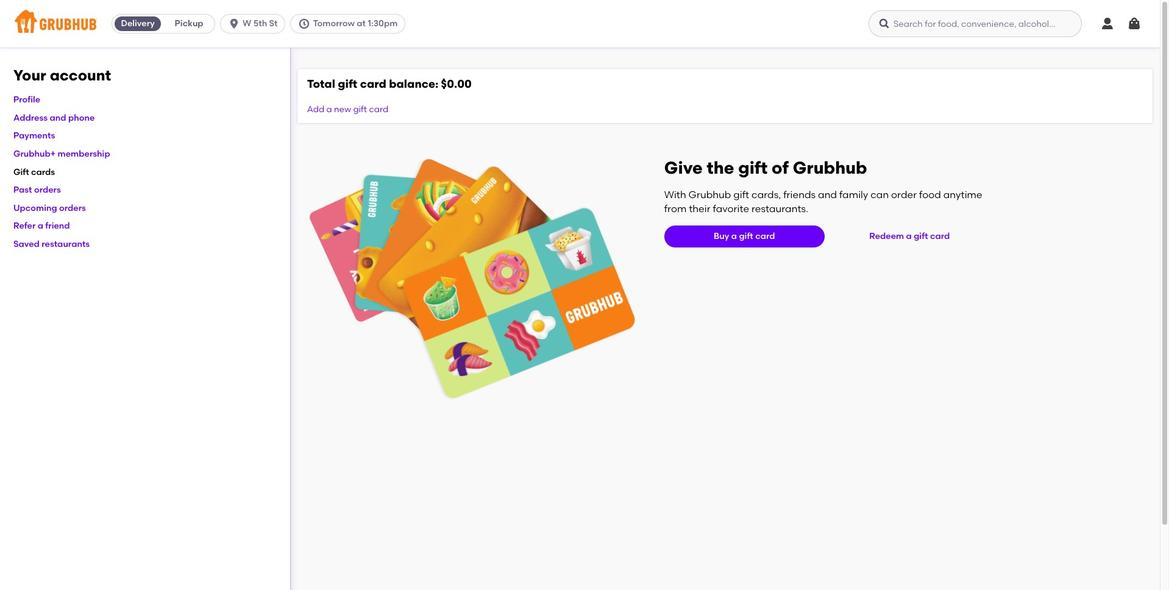 Task type: describe. For each thing, give the bounding box(es) containing it.
redeem
[[870, 231, 905, 242]]

orders for upcoming orders
[[59, 203, 86, 213]]

friend
[[45, 221, 70, 231]]

upcoming
[[13, 203, 57, 213]]

gift for buy a gift card
[[740, 231, 754, 242]]

tomorrow
[[313, 18, 355, 29]]

profile
[[13, 95, 40, 105]]

main navigation navigation
[[0, 0, 1161, 48]]

address and phone link
[[13, 113, 95, 123]]

a for redeem
[[907, 231, 912, 242]]

phone
[[68, 113, 95, 123]]

of
[[772, 158, 789, 178]]

gift for with grubhub gift cards, friends and family can order food anytime from their favorite restaurants.
[[734, 189, 750, 201]]

upcoming orders link
[[13, 203, 86, 213]]

w 5th st button
[[220, 14, 291, 34]]

address and phone
[[13, 113, 95, 123]]

refer a friend
[[13, 221, 70, 231]]

redeem a gift card button
[[865, 226, 955, 248]]

gift cards
[[13, 167, 55, 177]]

tomorrow at 1:30pm
[[313, 18, 398, 29]]

grubhub+ membership link
[[13, 149, 110, 159]]

pickup
[[175, 18, 204, 29]]

give the gift of grubhub
[[665, 158, 868, 178]]

the
[[707, 158, 735, 178]]

balance:
[[389, 77, 439, 91]]

buy
[[714, 231, 730, 242]]

order
[[892, 189, 918, 201]]

buy a gift card
[[714, 231, 776, 242]]

buy a gift card link
[[665, 226, 825, 248]]

past orders link
[[13, 185, 61, 195]]

saved restaurants
[[13, 239, 90, 249]]

anytime
[[944, 189, 983, 201]]

w
[[243, 18, 252, 29]]

card down the restaurants.
[[756, 231, 776, 242]]

restaurants.
[[752, 203, 809, 215]]

account
[[50, 66, 111, 84]]

cards,
[[752, 189, 782, 201]]

family
[[840, 189, 869, 201]]

friends
[[784, 189, 816, 201]]

gift cards link
[[13, 167, 55, 177]]

your
[[13, 66, 46, 84]]

card up add a new gift card
[[360, 77, 387, 91]]

profile link
[[13, 95, 40, 105]]

tomorrow at 1:30pm button
[[291, 14, 411, 34]]

saved
[[13, 239, 40, 249]]



Task type: vqa. For each thing, say whether or not it's contained in the screenshot.
"Shop"
no



Task type: locate. For each thing, give the bounding box(es) containing it.
1:30pm
[[368, 18, 398, 29]]

0 vertical spatial orders
[[34, 185, 61, 195]]

payments
[[13, 131, 55, 141]]

and
[[50, 113, 66, 123], [819, 189, 838, 201]]

with
[[665, 189, 687, 201]]

gift inside with grubhub gift cards, friends and family can order food anytime from their favorite restaurants.
[[734, 189, 750, 201]]

card
[[360, 77, 387, 91], [369, 104, 389, 115], [756, 231, 776, 242], [931, 231, 951, 242]]

your account
[[13, 66, 111, 84]]

1 vertical spatial orders
[[59, 203, 86, 213]]

1 horizontal spatial grubhub
[[793, 158, 868, 178]]

gift
[[13, 167, 29, 177]]

cards
[[31, 167, 55, 177]]

payments link
[[13, 131, 55, 141]]

and left phone
[[50, 113, 66, 123]]

total
[[307, 77, 335, 91]]

grubhub up their
[[689, 189, 732, 201]]

0 vertical spatial grubhub
[[793, 158, 868, 178]]

a right "buy"
[[732, 231, 738, 242]]

a for refer
[[38, 221, 43, 231]]

a right refer
[[38, 221, 43, 231]]

w 5th st
[[243, 18, 278, 29]]

orders up the upcoming orders
[[34, 185, 61, 195]]

0 horizontal spatial and
[[50, 113, 66, 123]]

address
[[13, 113, 48, 123]]

1 vertical spatial and
[[819, 189, 838, 201]]

5th
[[254, 18, 267, 29]]

a for buy
[[732, 231, 738, 242]]

a right "redeem" at the top right
[[907, 231, 912, 242]]

gift for redeem a gift card
[[914, 231, 929, 242]]

grubhub up with grubhub gift cards, friends and family can order food anytime from their favorite restaurants.
[[793, 158, 868, 178]]

svg image inside w 5th st button
[[228, 18, 240, 30]]

gift
[[338, 77, 358, 91], [354, 104, 367, 115], [739, 158, 768, 178], [734, 189, 750, 201], [740, 231, 754, 242], [914, 231, 929, 242]]

card down the "food"
[[931, 231, 951, 242]]

upcoming orders
[[13, 203, 86, 213]]

st
[[269, 18, 278, 29]]

gift card image
[[310, 158, 635, 400]]

svg image
[[1128, 16, 1143, 31], [228, 18, 240, 30], [299, 18, 311, 30], [879, 18, 891, 30]]

at
[[357, 18, 366, 29]]

1 vertical spatial grubhub
[[689, 189, 732, 201]]

a left new
[[327, 104, 332, 115]]

gift right "redeem" at the top right
[[914, 231, 929, 242]]

favorite
[[713, 203, 750, 215]]

and inside with grubhub gift cards, friends and family can order food anytime from their favorite restaurants.
[[819, 189, 838, 201]]

with grubhub gift cards, friends and family can order food anytime from their favorite restaurants.
[[665, 189, 983, 215]]

grubhub
[[793, 158, 868, 178], [689, 189, 732, 201]]

orders
[[34, 185, 61, 195], [59, 203, 86, 213]]

gift for give the gift of grubhub
[[739, 158, 768, 178]]

past orders
[[13, 185, 61, 195]]

1 horizontal spatial and
[[819, 189, 838, 201]]

gift right "buy"
[[740, 231, 754, 242]]

a
[[327, 104, 332, 115], [38, 221, 43, 231], [732, 231, 738, 242], [907, 231, 912, 242]]

total gift card balance: $0.00
[[307, 77, 472, 91]]

gift up add a new gift card
[[338, 77, 358, 91]]

gift up favorite
[[734, 189, 750, 201]]

pickup button
[[164, 14, 215, 34]]

add a new gift card
[[307, 104, 389, 115]]

gift right new
[[354, 104, 367, 115]]

delivery
[[121, 18, 155, 29]]

saved restaurants link
[[13, 239, 90, 249]]

can
[[871, 189, 890, 201]]

delivery button
[[112, 14, 164, 34]]

gift inside button
[[914, 231, 929, 242]]

gift left of
[[739, 158, 768, 178]]

grubhub inside with grubhub gift cards, friends and family can order food anytime from their favorite restaurants.
[[689, 189, 732, 201]]

past
[[13, 185, 32, 195]]

give
[[665, 158, 703, 178]]

card inside button
[[931, 231, 951, 242]]

card down total gift card balance: $0.00 in the left top of the page
[[369, 104, 389, 115]]

add
[[307, 104, 325, 115]]

from
[[665, 203, 687, 215]]

restaurants
[[42, 239, 90, 249]]

refer a friend link
[[13, 221, 70, 231]]

redeem a gift card
[[870, 231, 951, 242]]

0 vertical spatial and
[[50, 113, 66, 123]]

$0.00
[[441, 77, 472, 91]]

a for add
[[327, 104, 332, 115]]

membership
[[58, 149, 110, 159]]

refer
[[13, 221, 36, 231]]

their
[[689, 203, 711, 215]]

Search for food, convenience, alcohol... search field
[[869, 10, 1083, 37]]

orders up friend
[[59, 203, 86, 213]]

a inside button
[[907, 231, 912, 242]]

and left family
[[819, 189, 838, 201]]

grubhub+
[[13, 149, 56, 159]]

grubhub+ membership
[[13, 149, 110, 159]]

orders for past orders
[[34, 185, 61, 195]]

new
[[334, 104, 351, 115]]

food
[[920, 189, 942, 201]]

svg image inside the 'tomorrow at 1:30pm' button
[[299, 18, 311, 30]]

svg image
[[1101, 16, 1116, 31]]

0 horizontal spatial grubhub
[[689, 189, 732, 201]]



